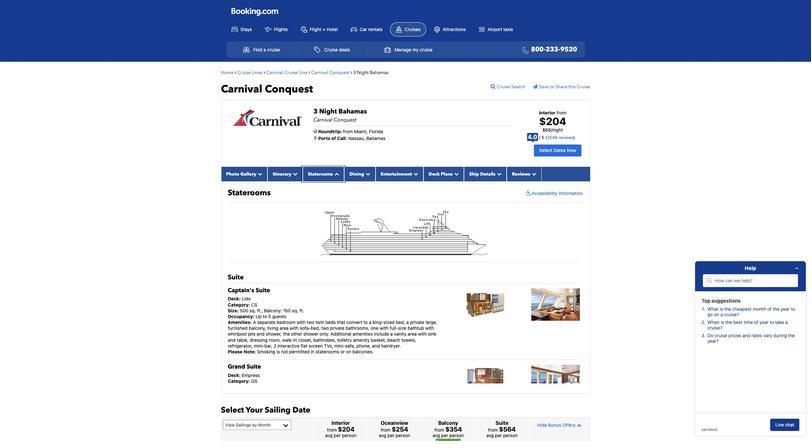 Task type: describe. For each thing, give the bounding box(es) containing it.
whirlpool inside grand suite deck: empress category: gs 345 sq. ft.; balcony: 85 sq. ft. up to 4 guests two twin beds that convert to a king bed, a sitting area with tv, mini-bar, mini-fridge, individual climate control, sofa, wall safe, closet, dressing area, large private balcony, telephone, and a private bathroom with shower, whirlpool tub, bidet and hair-dryer. smoking is not permitted in staterooms or on balconies.
[[296, 408, 315, 414]]

up inside category: cs size: 500 sq. ft.; balcony: 150 sq. ft. occupancy: up to 5 guests amenities:
[[256, 314, 262, 320]]

private down 'individual'
[[231, 408, 246, 414]]

from for balcony from $354 avg per person
[[434, 428, 444, 433]]

1 vertical spatial conquest
[[265, 82, 313, 96]]

size
[[398, 326, 406, 331]]

shower, inside grand suite deck: empress category: gs 345 sq. ft.; balcony: 85 sq. ft. up to 4 guests two twin beds that convert to a king bed, a sitting area with tv, mini-bar, mini-fridge, individual climate control, sofa, wall safe, closet, dressing area, large private balcony, telephone, and a private bathroom with shower, whirlpool tub, bidet and hair-dryer. smoking is not permitted in staterooms or on balconies.
[[278, 408, 295, 414]]

night
[[552, 127, 563, 133]]

is inside 'a separate bedroom with two twin beds that convert to a king-sized bed, a private large, furnished balcony, living area with sofa-bed, two private bathrooms, one with full-size bathtub with whirlpool jets and shower, the other shower only. additional amenities include a vanity area with sink and table, dressing room, walk-in closet, bathrobes, toiletry amenity basket, beach towels, refrigerator, mini-bar, 2 interactive flat screen tvs, mini-safe, phone, and hairdryer. please note: smoking is not permitted in staterooms or on balconies.'
[[277, 349, 280, 355]]

interior
[[539, 110, 556, 115]]

with down control,
[[268, 408, 277, 414]]

carnival conquest main content
[[218, 65, 593, 442]]

nassau,
[[348, 136, 365, 141]]

climate
[[249, 402, 264, 408]]

convert inside 'a separate bedroom with two twin beds that convert to a king-sized bed, a private large, furnished balcony, living area with sofa-bed, two private bathrooms, one with full-size bathtub with whirlpool jets and shower, the other shower only. additional amenities include a vanity area with sink and table, dressing room, walk-in closet, bathrobes, toiletry amenity basket, beach towels, refrigerator, mini-bar, 2 interactive flat screen tvs, mini-safe, phone, and hairdryer. please note: smoking is not permitted in staterooms or on balconies.'
[[347, 320, 362, 325]]

sq. down cs
[[250, 308, 256, 314]]

smoking inside 'a separate bedroom with two twin beds that convert to a king-sized bed, a private large, furnished balcony, living area with sofa-bed, two private bathrooms, one with full-size bathtub with whirlpool jets and shower, the other shower only. additional amenities include a vanity area with sink and table, dressing room, walk-in closet, bathrobes, toiletry amenity basket, beach towels, refrigerator, mini-bar, 2 interactive flat screen tvs, mini-safe, phone, and hairdryer. please note: smoking is not permitted in staterooms or on balconies.'
[[257, 349, 275, 355]]

chevron down image for itinerary
[[291, 172, 298, 176]]

beach
[[387, 338, 400, 343]]

save
[[539, 84, 549, 90]]

angle right image for home
[[235, 70, 236, 75]]

cruise for find a cruise
[[267, 47, 280, 52]]

oceanview from $254 avg per person
[[379, 421, 410, 439]]

3 night bahamas
[[353, 69, 389, 76]]

flat
[[301, 343, 307, 349]]

person for $564
[[503, 433, 518, 439]]

sink
[[428, 332, 436, 337]]

select          dates now
[[539, 148, 576, 153]]

staterooms inside grand suite deck: empress category: gs 345 sq. ft.; balcony: 85 sq. ft. up to 4 guests two twin beds that convert to a king bed, a sitting area with tv, mini-bar, mini-fridge, individual climate control, sofa, wall safe, closet, dressing area, large private balcony, telephone, and a private bathroom with shower, whirlpool tub, bidet and hair-dryer. smoking is not permitted in staterooms or on balconies.
[[316, 414, 339, 420]]

hairdryer.
[[381, 343, 401, 349]]

manage my cruise button
[[377, 43, 440, 56]]

staterooms inside 'a separate bedroom with two twin beds that convert to a king-sized bed, a private large, furnished balcony, living area with sofa-bed, two private bathrooms, one with full-size bathtub with whirlpool jets and shower, the other shower only. additional amenities include a vanity area with sink and table, dressing room, walk-in closet, bathrobes, toiletry amenity basket, beach towels, refrigerator, mini-bar, 2 interactive flat screen tvs, mini-safe, phone, and hairdryer. please note: smoking is not permitted in staterooms or on balconies.'
[[316, 349, 339, 355]]

captain's suite deck: lido
[[228, 287, 270, 302]]

globe image
[[313, 129, 317, 134]]

select for select your sailing date
[[221, 405, 244, 416]]

mini- down toiletry
[[334, 343, 345, 349]]

two
[[253, 396, 262, 402]]

cabin image for empress deck on carnival conquest image
[[532, 365, 580, 398]]

with down large,
[[425, 326, 434, 331]]

carnival conquest staterooms image
[[320, 211, 488, 256]]

and up refrigerator,
[[228, 338, 236, 343]]

manage
[[395, 47, 411, 52]]

0 vertical spatial carnival conquest
[[311, 69, 349, 76]]

chevron down image for reviews
[[530, 172, 536, 176]]

category: cs size: 500 sq. ft.; balcony: 150 sq. ft. occupancy: up to 5 guests amenities:
[[228, 302, 304, 325]]

deck: for grand
[[228, 373, 241, 378]]

0 vertical spatial bed,
[[396, 320, 405, 325]]

0 horizontal spatial bed,
[[311, 326, 320, 331]]

itinerary
[[273, 171, 291, 177]]

wall
[[294, 402, 302, 408]]

gallery
[[240, 171, 256, 177]]

ft.; inside grand suite deck: empress category: gs 345 sq. ft.; balcony: 85 sq. ft. up to 4 guests two twin beds that convert to a king bed, a sitting area with tv, mini-bar, mini-fridge, individual climate control, sofa, wall safe, closet, dressing area, large private balcony, telephone, and a private bathroom with shower, whirlpool tub, bidet and hair-dryer. smoking is not permitted in staterooms or on balconies.
[[257, 385, 263, 390]]

control,
[[265, 402, 281, 408]]

with up include
[[380, 326, 389, 331]]

a separate bedroom with two twin beds that convert to a king-sized bed, a private large, furnished balcony, living area with sofa-bed, two private bathrooms, one with full-size bathtub with whirlpool jets and shower, the other shower only. additional amenities include a vanity area with sink and table, dressing room, walk-in closet, bathrobes, toiletry amenity basket, beach towels, refrigerator, mini-bar, 2 interactive flat screen tvs, mini-safe, phone, and hairdryer. please note: smoking is not permitted in staterooms or on balconies.
[[228, 320, 437, 355]]

tv,
[[379, 396, 385, 402]]

living
[[267, 326, 278, 331]]

)
[[574, 135, 575, 140]]

a left king
[[316, 396, 319, 402]]

$254
[[392, 426, 408, 434]]

$204 for interior from $204 avg per person
[[338, 426, 355, 434]]

a up one
[[369, 320, 371, 325]]

hide
[[537, 423, 547, 428]]

night for 3 night bahamas carnival conquest
[[319, 107, 337, 116]]

search
[[511, 84, 525, 90]]

dining
[[349, 171, 364, 177]]

the
[[283, 332, 290, 337]]

find
[[253, 47, 262, 52]]

angle right image for carnival conquest
[[351, 70, 352, 75]]

chevron down image for details
[[495, 172, 502, 176]]

from for roundtrip: from miami, florida
[[343, 129, 353, 134]]

on inside grand suite deck: empress category: gs 345 sq. ft.; balcony: 85 sq. ft. up to 4 guests two twin beds that convert to a king bed, a sitting area with tv, mini-bar, mini-fridge, individual climate control, sofa, wall safe, closet, dressing area, large private balcony, telephone, and a private bathroom with shower, whirlpool tub, bidet and hair-dryer. smoking is not permitted in staterooms or on balconies.
[[346, 414, 351, 420]]

refrigerator,
[[228, 343, 253, 349]]

table,
[[237, 338, 249, 343]]

to left 4
[[263, 391, 267, 396]]

shower, inside 'a separate bedroom with two twin beds that convert to a king-sized bed, a private large, furnished balcony, living area with sofa-bed, two private bathrooms, one with full-size bathtub with whirlpool jets and shower, the other shower only. additional amenities include a vanity area with sink and table, dressing room, walk-in closet, bathrobes, toiletry amenity basket, beach towels, refrigerator, mini-bar, 2 interactive flat screen tvs, mini-safe, phone, and hairdryer. please note: smoking is not permitted in staterooms or on balconies.'
[[266, 332, 282, 337]]

with up other
[[290, 326, 299, 331]]

4.0 / 5 ( 3548 reviews )
[[528, 134, 575, 141]]

smoking inside grand suite deck: empress category: gs 345 sq. ft.; balcony: 85 sq. ft. up to 4 guests two twin beds that convert to a king bed, a sitting area with tv, mini-bar, mini-fridge, individual climate control, sofa, wall safe, closet, dressing area, large private balcony, telephone, and a private bathroom with shower, whirlpool tub, bidet and hair-dryer. smoking is not permitted in staterooms or on balconies.
[[257, 414, 275, 420]]

large,
[[426, 320, 437, 325]]

cruise deals link
[[307, 43, 357, 56]]

beds inside grand suite deck: empress category: gs 345 sq. ft.; balcony: 85 sq. ft. up to 4 guests two twin beds that convert to a king bed, a sitting area with tv, mini-bar, mini-fridge, individual climate control, sofa, wall safe, closet, dressing area, large private balcony, telephone, and a private bathroom with shower, whirlpool tub, bidet and hair-dryer. smoking is not permitted in staterooms or on balconies.
[[273, 396, 283, 402]]

this
[[568, 84, 576, 90]]

phone,
[[357, 343, 371, 349]]

person for $354
[[449, 433, 464, 439]]

150
[[283, 308, 291, 314]]

photo gallery button
[[221, 167, 268, 182]]

is inside grand suite deck: empress category: gs 345 sq. ft.; balcony: 85 sq. ft. up to 4 guests two twin beds that convert to a king bed, a sitting area with tv, mini-bar, mini-fridge, individual climate control, sofa, wall safe, closet, dressing area, large private balcony, telephone, and a private bathroom with shower, whirlpool tub, bidet and hair-dryer. smoking is not permitted in staterooms or on balconies.
[[277, 414, 280, 420]]

+
[[323, 26, 325, 32]]

twin inside 'a separate bedroom with two twin beds that convert to a king-sized bed, a private large, furnished balcony, living area with sofa-bed, two private bathrooms, one with full-size bathtub with whirlpool jets and shower, the other shower only. additional amenities include a vanity area with sink and table, dressing room, walk-in closet, bathrobes, toiletry amenity basket, beach towels, refrigerator, mini-bar, 2 interactive flat screen tvs, mini-safe, phone, and hairdryer. please note: smoking is not permitted in staterooms or on balconies.'
[[316, 320, 324, 325]]

one
[[371, 326, 379, 331]]

bar, inside grand suite deck: empress category: gs 345 sq. ft.; balcony: 85 sq. ft. up to 4 guests two twin beds that convert to a king bed, a sitting area with tv, mini-bar, mini-fridge, individual climate control, sofa, wall safe, closet, dressing area, large private balcony, telephone, and a private bathroom with shower, whirlpool tub, bidet and hair-dryer. smoking is not permitted in staterooms or on balconies.
[[397, 396, 405, 402]]

airport
[[488, 26, 502, 32]]

chevron down image for dining
[[364, 172, 370, 176]]

chevron down image for gallery
[[256, 172, 262, 176]]

private up additional
[[330, 326, 345, 331]]

cruise search link
[[491, 84, 532, 90]]

sq. right 150
[[292, 308, 298, 314]]

5 inside 4.0 / 5 ( 3548 reviews )
[[542, 135, 544, 140]]

suite inside captain's suite deck: lido
[[256, 287, 270, 295]]

chevron down image for deck plans
[[453, 172, 459, 176]]

dryer.
[[356, 408, 368, 414]]

or inside grand suite deck: empress category: gs 345 sq. ft.; balcony: 85 sq. ft. up to 4 guests two twin beds that convert to a king bed, a sitting area with tv, mini-bar, mini-fridge, individual climate control, sofa, wall safe, closet, dressing area, large private balcony, telephone, and a private bathroom with shower, whirlpool tub, bidet and hair-dryer. smoking is not permitted in staterooms or on balconies.
[[340, 414, 345, 420]]

stays
[[240, 26, 252, 32]]

1 vertical spatial staterooms
[[228, 188, 271, 198]]

toiletry
[[337, 338, 352, 343]]

a left sitting
[[340, 396, 343, 402]]

0 horizontal spatial area
[[280, 326, 289, 331]]

carnival right angle right image
[[266, 69, 283, 76]]

on inside 'a separate bedroom with two twin beds that convert to a king-sized bed, a private large, furnished balcony, living area with sofa-bed, two private bathrooms, one with full-size bathtub with whirlpool jets and shower, the other shower only. additional amenities include a vanity area with sink and table, dressing room, walk-in closet, bathrobes, toiletry amenity basket, beach towels, refrigerator, mini-bar, 2 interactive flat screen tvs, mini-safe, phone, and hairdryer. please note: smoking is not permitted in staterooms or on balconies.'
[[346, 349, 351, 355]]

and right jets
[[257, 332, 265, 337]]

balcony, inside grand suite deck: empress category: gs 345 sq. ft.; balcony: 85 sq. ft. up to 4 guests two twin beds that convert to a king bed, a sitting area with tv, mini-bar, mini-fridge, individual climate control, sofa, wall safe, closet, dressing area, large private balcony, telephone, and a private bathroom with shower, whirlpool tub, bidet and hair-dryer. smoking is not permitted in staterooms or on balconies.
[[388, 402, 405, 408]]

month
[[258, 423, 271, 428]]

flight
[[310, 26, 321, 32]]

please
[[228, 349, 243, 355]]

345
[[240, 385, 248, 390]]

grand suite deck: empress category: gs 345 sq. ft.; balcony: 85 sq. ft. up to 4 guests two twin beds that convert to a king bed, a sitting area with tv, mini-bar, mini-fridge, individual climate control, sofa, wall safe, closet, dressing area, large private balcony, telephone, and a private bathroom with shower, whirlpool tub, bidet and hair-dryer. smoking is not permitted in staterooms or on balconies.
[[228, 363, 437, 420]]

1 vertical spatial area
[[408, 332, 417, 337]]

private up "bathtub"
[[410, 320, 424, 325]]

that inside 'a separate bedroom with two twin beds that convert to a king-sized bed, a private large, furnished balcony, living area with sofa-bed, two private bathrooms, one with full-size bathtub with whirlpool jets and shower, the other shower only. additional amenities include a vanity area with sink and table, dressing room, walk-in closet, bathrobes, toiletry amenity basket, beach towels, refrigerator, mini-bar, 2 interactive flat screen tvs, mini-safe, phone, and hairdryer. please note: smoking is not permitted in staterooms or on balconies.'
[[337, 320, 345, 325]]

balcony from $354 avg per person
[[433, 421, 464, 439]]

bathroom
[[247, 408, 267, 414]]

details
[[480, 171, 495, 177]]

up inside grand suite deck: empress category: gs 345 sq. ft.; balcony: 85 sq. ft. up to 4 guests two twin beds that convert to a king bed, a sitting area with tv, mini-bar, mini-fridge, individual climate control, sofa, wall safe, closet, dressing area, large private balcony, telephone, and a private bathroom with shower, whirlpool tub, bidet and hair-dryer. smoking is not permitted in staterooms or on balconies.
[[256, 391, 262, 396]]

taxis
[[503, 26, 513, 32]]

85
[[283, 385, 289, 390]]

gs
[[251, 379, 257, 384]]

area inside grand suite deck: empress category: gs 345 sq. ft.; balcony: 85 sq. ft. up to 4 guests two twin beds that convert to a king bed, a sitting area with tv, mini-bar, mini-fridge, individual climate control, sofa, wall safe, closet, dressing area, large private balcony, telephone, and a private bathroom with shower, whirlpool tub, bidet and hair-dryer. smoking is not permitted in staterooms or on balconies.
[[358, 396, 367, 402]]

3 night bahamas carnival conquest
[[313, 107, 367, 124]]

from for suite from $564 avg per person
[[488, 428, 498, 433]]

and down basket,
[[372, 343, 380, 349]]

save or share this cruise link
[[533, 84, 590, 90]]

roundtrip: from miami, florida
[[318, 129, 383, 134]]

cruise left line
[[284, 69, 298, 76]]

with down "bathtub"
[[418, 332, 427, 337]]

fridge,
[[417, 396, 431, 402]]

safe, inside grand suite deck: empress category: gs 345 sq. ft.; balcony: 85 sq. ft. up to 4 guests two twin beds that convert to a king bed, a sitting area with tv, mini-bar, mini-fridge, individual climate control, sofa, wall safe, closet, dressing area, large private balcony, telephone, and a private bathroom with shower, whirlpool tub, bidet and hair-dryer. smoking is not permitted in staterooms or on balconies.
[[303, 402, 313, 408]]

bathtub
[[408, 326, 424, 331]]

bathrobes,
[[313, 338, 336, 343]]

car rentals link
[[345, 23, 388, 36]]

amenity
[[353, 338, 370, 343]]

king-
[[373, 320, 384, 325]]

2
[[274, 343, 276, 349]]

1 vertical spatial two
[[321, 326, 329, 331]]

search image
[[491, 84, 497, 89]]

that inside grand suite deck: empress category: gs 345 sq. ft.; balcony: 85 sq. ft. up to 4 guests two twin beds that convert to a king bed, a sitting area with tv, mini-bar, mini-fridge, individual climate control, sofa, wall safe, closet, dressing area, large private balcony, telephone, and a private bathroom with shower, whirlpool tub, bidet and hair-dryer. smoking is not permitted in staterooms or on balconies.
[[284, 396, 293, 402]]

to left king
[[311, 396, 315, 402]]

cruise for cruise deals
[[324, 47, 338, 52]]

or inside 'a separate bedroom with two twin beds that convert to a king-sized bed, a private large, furnished balcony, living area with sofa-bed, two private bathrooms, one with full-size bathtub with whirlpool jets and shower, the other shower only. additional amenities include a vanity area with sink and table, dressing room, walk-in closet, bathrobes, toiletry amenity basket, beach towels, refrigerator, mini-bar, 2 interactive flat screen tvs, mini-safe, phone, and hairdryer. please note: smoking is not permitted in staterooms or on balconies.'
[[340, 349, 345, 355]]

category: inside category: cs size: 500 sq. ft.; balcony: 150 sq. ft. occupancy: up to 5 guests amenities:
[[228, 302, 250, 308]]

staterooms button
[[303, 167, 344, 182]]

balconies. inside 'a separate bedroom with two twin beds that convert to a king-sized bed, a private large, furnished balcony, living area with sofa-bed, two private bathrooms, one with full-size bathtub with whirlpool jets and shower, the other shower only. additional amenities include a vanity area with sink and table, dressing room, walk-in closet, bathrobes, toiletry amenity basket, beach towels, refrigerator, mini-bar, 2 interactive flat screen tvs, mini-safe, phone, and hairdryer. please note: smoking is not permitted in staterooms or on balconies.'
[[352, 349, 374, 355]]

paper plane image
[[533, 84, 539, 89]]

$68
[[543, 127, 551, 133]]

closet, inside 'a separate bedroom with two twin beds that convert to a king-sized bed, a private large, furnished balcony, living area with sofa-bed, two private bathrooms, one with full-size bathtub with whirlpool jets and shower, the other shower only. additional amenities include a vanity area with sink and table, dressing room, walk-in closet, bathrobes, toiletry amenity basket, beach towels, refrigerator, mini-bar, 2 interactive flat screen tvs, mini-safe, phone, and hairdryer. please note: smoking is not permitted in staterooms or on balconies.'
[[298, 338, 312, 343]]

bedroom
[[277, 320, 296, 325]]

/ inside interior from $204 $68 / night
[[551, 127, 552, 133]]

a up beach
[[390, 332, 393, 337]]

dressing inside grand suite deck: empress category: gs 345 sq. ft.; balcony: 85 sq. ft. up to 4 guests two twin beds that convert to a king bed, a sitting area with tv, mini-bar, mini-fridge, individual climate control, sofa, wall safe, closet, dressing area, large private balcony, telephone, and a private bathroom with shower, whirlpool tub, bidet and hair-dryer. smoking is not permitted in staterooms or on balconies.
[[330, 402, 348, 408]]

car
[[360, 26, 367, 32]]

wheelchair image
[[524, 190, 532, 197]]

select          dates now link
[[534, 145, 581, 157]]

view sailings by month
[[225, 423, 271, 428]]

interior
[[332, 421, 350, 427]]

bonus
[[548, 423, 561, 428]]

sailing
[[265, 405, 291, 416]]

angle right image for carnival cruise line
[[309, 70, 310, 75]]

mini- up note:
[[254, 343, 265, 349]]

find a cruise
[[253, 47, 280, 52]]

with up sofa-
[[297, 320, 305, 325]]

3 for 3 night bahamas carnival conquest
[[313, 107, 318, 116]]

save or share this cruise
[[539, 84, 590, 90]]

a inside navigation
[[264, 47, 266, 52]]

avg for $204
[[325, 433, 333, 439]]

a up size at bottom
[[406, 320, 409, 325]]

deck plans
[[429, 171, 453, 177]]

map marker image
[[314, 136, 317, 140]]

a down 'individual'
[[228, 408, 230, 414]]

bidet
[[325, 408, 336, 414]]

call:
[[337, 136, 347, 141]]

0 vertical spatial in
[[293, 338, 297, 343]]

cruise search
[[497, 84, 525, 90]]

cruise lines link
[[238, 69, 263, 76]]



Task type: locate. For each thing, give the bounding box(es) containing it.
1 staterooms from the top
[[316, 349, 339, 355]]

4 avg from the left
[[486, 433, 494, 439]]

1 horizontal spatial area
[[358, 396, 367, 402]]

carnival cruise line image
[[233, 109, 302, 127]]

up up two
[[256, 391, 262, 396]]

1 smoking from the top
[[257, 349, 275, 355]]

1 per from the left
[[334, 433, 341, 439]]

bahamas for 3 night bahamas carnival conquest
[[339, 107, 367, 116]]

1 angle right image from the left
[[235, 70, 236, 75]]

1 not from the top
[[281, 349, 288, 355]]

per inside suite from $564 avg per person
[[495, 433, 502, 439]]

/
[[551, 127, 552, 133], [539, 135, 541, 140]]

suite from $564 avg per person
[[486, 421, 518, 439]]

1 horizontal spatial twin
[[316, 320, 324, 325]]

avg inside oceanview from $254 avg per person
[[379, 433, 386, 439]]

convert up bathrooms,
[[347, 320, 362, 325]]

0 vertical spatial conquest
[[329, 69, 349, 76]]

1 up from the top
[[256, 314, 262, 320]]

per for $204
[[334, 433, 341, 439]]

whirlpool
[[228, 332, 247, 337], [296, 408, 315, 414]]

roundtrip:
[[318, 129, 342, 134]]

person inside suite from $564 avg per person
[[503, 433, 518, 439]]

cruise left search
[[497, 84, 510, 90]]

ft.; down cs
[[257, 308, 263, 314]]

from inside balcony from $354 avg per person
[[434, 428, 444, 433]]

from inside interior from $204 avg per person
[[327, 428, 337, 433]]

guests up "bedroom"
[[272, 314, 286, 320]]

that up additional
[[337, 320, 345, 325]]

0 vertical spatial 3
[[353, 69, 356, 76]]

bar, inside 'a separate bedroom with two twin beds that convert to a king-sized bed, a private large, furnished balcony, living area with sofa-bed, two private bathrooms, one with full-size bathtub with whirlpool jets and shower, the other shower only. additional amenities include a vanity area with sink and table, dressing room, walk-in closet, bathrobes, toiletry amenity basket, beach towels, refrigerator, mini-bar, 2 interactive flat screen tvs, mini-safe, phone, and hairdryer. please note: smoking is not permitted in staterooms or on balconies.'
[[264, 343, 272, 349]]

cruise inside dropdown button
[[420, 47, 433, 52]]

ft. right 150
[[300, 308, 304, 314]]

bed, inside grand suite deck: empress category: gs 345 sq. ft.; balcony: 85 sq. ft. up to 4 guests two twin beds that convert to a king bed, a sitting area with tv, mini-bar, mini-fridge, individual climate control, sofa, wall safe, closet, dressing area, large private balcony, telephone, and a private bathroom with shower, whirlpool tub, bidet and hair-dryer. smoking is not permitted in staterooms or on balconies.
[[330, 396, 339, 402]]

ft.;
[[257, 308, 263, 314], [257, 385, 263, 390]]

avg inside suite from $564 avg per person
[[486, 433, 494, 439]]

1 is from the top
[[277, 349, 280, 355]]

1 vertical spatial twin
[[263, 396, 271, 402]]

cruise left deals
[[324, 47, 338, 52]]

guests
[[272, 314, 286, 320], [272, 391, 286, 396]]

oceanview
[[381, 421, 408, 427]]

2 chevron down image from the left
[[364, 172, 370, 176]]

furnished
[[228, 326, 248, 331]]

$204 inside interior from $204 $68 / night
[[539, 115, 566, 127]]

flights
[[274, 26, 288, 32]]

whirlpool down the wall
[[296, 408, 315, 414]]

5 inside category: cs size: 500 sq. ft.; balcony: 150 sq. ft. occupancy: up to 5 guests amenities:
[[268, 314, 271, 320]]

0 horizontal spatial two
[[307, 320, 314, 325]]

0 vertical spatial deck:
[[228, 296, 241, 302]]

deck: for captain's
[[228, 296, 241, 302]]

2 up from the top
[[256, 391, 262, 396]]

and down fridge,
[[429, 402, 437, 408]]

angle right image right home link
[[235, 70, 236, 75]]

up up a
[[256, 314, 262, 320]]

chevron down image left deck
[[412, 172, 418, 176]]

1 horizontal spatial closet,
[[314, 402, 328, 408]]

angle right image right line
[[309, 70, 310, 75]]

1 balconies. from the top
[[352, 349, 374, 355]]

accessibility information
[[532, 191, 583, 196]]

chevron down image left staterooms dropdown button
[[291, 172, 298, 176]]

person inside interior from $204 avg per person
[[342, 433, 356, 439]]

1 horizontal spatial that
[[337, 320, 345, 325]]

view sailings by month link
[[223, 420, 291, 431]]

cruise for cruise lines
[[238, 69, 251, 76]]

1 vertical spatial $204
[[338, 426, 355, 434]]

chevron down image
[[291, 172, 298, 176], [364, 172, 370, 176], [412, 172, 418, 176], [453, 172, 459, 176], [530, 172, 536, 176]]

2 is from the top
[[277, 414, 280, 420]]

carnival right line
[[311, 69, 328, 76]]

person inside oceanview from $254 avg per person
[[396, 433, 410, 439]]

on down toiletry
[[346, 349, 351, 355]]

0 horizontal spatial angle right image
[[235, 70, 236, 75]]

0 vertical spatial permitted
[[289, 349, 310, 355]]

2 avg from the left
[[379, 433, 386, 439]]

per for $354
[[441, 433, 448, 439]]

0 vertical spatial 5
[[542, 135, 544, 140]]

chevron down image inside 'entertainment' dropdown button
[[412, 172, 418, 176]]

reviews
[[559, 135, 574, 140]]

3 angle right image from the left
[[351, 70, 352, 75]]

ft. inside grand suite deck: empress category: gs 345 sq. ft.; balcony: 85 sq. ft. up to 4 guests two twin beds that convert to a king bed, a sitting area with tv, mini-bar, mini-fridge, individual climate control, sofa, wall safe, closet, dressing area, large private balcony, telephone, and a private bathroom with shower, whirlpool tub, bidet and hair-dryer. smoking is not permitted in staterooms or on balconies.
[[298, 385, 302, 390]]

1 horizontal spatial chevron down image
[[495, 172, 502, 176]]

chevron up image
[[575, 423, 582, 428]]

chevron down image inside photo gallery dropdown button
[[256, 172, 262, 176]]

or up interior
[[340, 414, 345, 420]]

from inside oceanview from $254 avg per person
[[381, 428, 391, 433]]

1 horizontal spatial night
[[357, 69, 369, 76]]

carnival conquest down angle right image
[[221, 82, 313, 96]]

bar, right tv,
[[397, 396, 405, 402]]

mini-
[[254, 343, 265, 349], [334, 343, 345, 349], [387, 396, 397, 402], [406, 396, 417, 402]]

2 vertical spatial conquest
[[334, 116, 357, 124]]

accessibility information link
[[524, 190, 583, 197]]

balcony, inside 'a separate bedroom with two twin beds that convert to a king-sized bed, a private large, furnished balcony, living area with sofa-bed, two private bathrooms, one with full-size bathtub with whirlpool jets and shower, the other shower only. additional amenities include a vanity area with sink and table, dressing room, walk-in closet, bathrobes, toiletry amenity basket, beach towels, refrigerator, mini-bar, 2 interactive flat screen tvs, mini-safe, phone, and hairdryer. please note: smoking is not permitted in staterooms or on balconies.'
[[249, 326, 266, 331]]

bar,
[[264, 343, 272, 349], [397, 396, 405, 402]]

avg for $354
[[433, 433, 440, 439]]

0 horizontal spatial that
[[284, 396, 293, 402]]

0 horizontal spatial whirlpool
[[228, 332, 247, 337]]

travel menu navigation
[[226, 41, 585, 58]]

4 chevron down image from the left
[[453, 172, 459, 176]]

shower, down living
[[266, 332, 282, 337]]

additional
[[331, 332, 351, 337]]

1 horizontal spatial bar,
[[397, 396, 405, 402]]

1 horizontal spatial 5
[[542, 135, 544, 140]]

0 vertical spatial on
[[346, 349, 351, 355]]

1 vertical spatial in
[[311, 349, 314, 355]]

chevron down image left ship
[[453, 172, 459, 176]]

2 not from the top
[[281, 414, 288, 420]]

is
[[277, 349, 280, 355], [277, 414, 280, 420]]

angle right image
[[235, 70, 236, 75], [309, 70, 310, 75], [351, 70, 352, 75]]

staterooms down bidet
[[316, 414, 339, 420]]

from down oceanview
[[381, 428, 391, 433]]

with left tv,
[[369, 396, 377, 402]]

your
[[246, 405, 263, 416]]

1 vertical spatial night
[[319, 107, 337, 116]]

1 horizontal spatial dressing
[[330, 402, 348, 408]]

in inside grand suite deck: empress category: gs 345 sq. ft.; balcony: 85 sq. ft. up to 4 guests two twin beds that convert to a king bed, a sitting area with tv, mini-bar, mini-fridge, individual climate control, sofa, wall safe, closet, dressing area, large private balcony, telephone, and a private bathroom with shower, whirlpool tub, bidet and hair-dryer. smoking is not permitted in staterooms or on balconies.
[[311, 414, 314, 420]]

dining button
[[344, 167, 376, 182]]

per for $254
[[388, 433, 394, 439]]

0 vertical spatial is
[[277, 349, 280, 355]]

0 horizontal spatial convert
[[294, 396, 310, 402]]

staterooms
[[308, 171, 333, 177], [228, 188, 271, 198]]

night right the carnival conquest link
[[357, 69, 369, 76]]

0 vertical spatial category:
[[228, 302, 250, 308]]

photo gallery
[[226, 171, 256, 177]]

beds inside 'a separate bedroom with two twin beds that convert to a king-sized bed, a private large, furnished balcony, living area with sofa-bed, two private bathrooms, one with full-size bathtub with whirlpool jets and shower, the other shower only. additional amenities include a vanity area with sink and table, dressing room, walk-in closet, bathrobes, toiletry amenity basket, beach towels, refrigerator, mini-bar, 2 interactive flat screen tvs, mini-safe, phone, and hairdryer. please note: smoking is not permitted in staterooms or on balconies.'
[[325, 320, 336, 325]]

area down "bedroom"
[[280, 326, 289, 331]]

ft. inside category: cs size: 500 sq. ft.; balcony: 150 sq. ft. occupancy: up to 5 guests amenities:
[[300, 308, 304, 314]]

recommended image
[[436, 439, 461, 442]]

select down (
[[539, 148, 552, 153]]

0 vertical spatial dressing
[[250, 338, 268, 343]]

avg for $564
[[486, 433, 494, 439]]

2 balconies. from the top
[[352, 414, 374, 420]]

is down control,
[[277, 414, 280, 420]]

1 horizontal spatial cruise
[[420, 47, 433, 52]]

and
[[257, 332, 265, 337], [228, 338, 236, 343], [372, 343, 380, 349], [429, 402, 437, 408], [337, 408, 345, 414]]

private down tv,
[[372, 402, 386, 408]]

balcony: inside grand suite deck: empress category: gs 345 sq. ft.; balcony: 85 sq. ft. up to 4 guests two twin beds that convert to a king bed, a sitting area with tv, mini-bar, mini-fridge, individual climate control, sofa, wall safe, closet, dressing area, large private balcony, telephone, and a private bathroom with shower, whirlpool tub, bidet and hair-dryer. smoking is not permitted in staterooms or on balconies.
[[264, 385, 282, 390]]

person inside balcony from $354 avg per person
[[449, 433, 464, 439]]

2 vertical spatial area
[[358, 396, 367, 402]]

0 vertical spatial balcony:
[[264, 308, 282, 314]]

large
[[360, 402, 371, 408]]

ft.; down gs
[[257, 385, 263, 390]]

safe, inside 'a separate bedroom with two twin beds that convert to a king-sized bed, a private large, furnished balcony, living area with sofa-bed, two private bathrooms, one with full-size bathtub with whirlpool jets and shower, the other shower only. additional amenities include a vanity area with sink and table, dressing room, walk-in closet, bathrobes, toiletry amenity basket, beach towels, refrigerator, mini-bar, 2 interactive flat screen tvs, mini-safe, phone, and hairdryer. please note: smoking is not permitted in staterooms or on balconies.'
[[345, 343, 355, 349]]

2 chevron down image from the left
[[495, 172, 502, 176]]

chevron down image left itinerary
[[256, 172, 262, 176]]

1 vertical spatial ft.
[[298, 385, 302, 390]]

dressing up bidet
[[330, 402, 348, 408]]

4 person from the left
[[503, 433, 518, 439]]

carnival down the cruise lines
[[221, 82, 262, 96]]

sofa,
[[282, 402, 293, 408]]

or down toiletry
[[340, 349, 345, 355]]

information
[[559, 191, 583, 196]]

not
[[281, 349, 288, 355], [281, 414, 288, 420]]

night for 3 night bahamas
[[357, 69, 369, 76]]

1 vertical spatial carnival conquest
[[221, 82, 313, 96]]

1 vertical spatial 5
[[268, 314, 271, 320]]

to inside 'a separate bedroom with two twin beds that convert to a king-sized bed, a private large, furnished balcony, living area with sofa-bed, two private bathrooms, one with full-size bathtub with whirlpool jets and shower, the other shower only. additional amenities include a vanity area with sink and table, dressing room, walk-in closet, bathrobes, toiletry amenity basket, beach towels, refrigerator, mini-bar, 2 interactive flat screen tvs, mini-safe, phone, and hairdryer. please note: smoking is not permitted in staterooms or on balconies.'
[[364, 320, 368, 325]]

3 chevron down image from the left
[[412, 172, 418, 176]]

0 vertical spatial not
[[281, 349, 288, 355]]

0 horizontal spatial night
[[319, 107, 337, 116]]

share
[[556, 84, 567, 90]]

deck: down grand
[[228, 373, 241, 378]]

suite inside suite from $564 avg per person
[[496, 421, 509, 427]]

night up roundtrip:
[[319, 107, 337, 116]]

0 horizontal spatial bar,
[[264, 343, 272, 349]]

from for oceanview from $254 avg per person
[[381, 428, 391, 433]]

2 balcony: from the top
[[264, 385, 282, 390]]

avg inside interior from $204 avg per person
[[325, 433, 333, 439]]

area
[[280, 326, 289, 331], [408, 332, 417, 337], [358, 396, 367, 402]]

not inside 'a separate bedroom with two twin beds that convert to a king-sized bed, a private large, furnished balcony, living area with sofa-bed, two private bathrooms, one with full-size bathtub with whirlpool jets and shower, the other shower only. additional amenities include a vanity area with sink and table, dressing room, walk-in closet, bathrobes, toiletry amenity basket, beach towels, refrigerator, mini-bar, 2 interactive flat screen tvs, mini-safe, phone, and hairdryer. please note: smoking is not permitted in staterooms or on balconies.'
[[281, 349, 288, 355]]

0 vertical spatial staterooms
[[308, 171, 333, 177]]

1 vertical spatial balconies.
[[352, 414, 374, 420]]

1 permitted from the top
[[289, 349, 310, 355]]

1 vertical spatial staterooms
[[316, 414, 339, 420]]

from
[[557, 110, 566, 115], [343, 129, 353, 134], [327, 428, 337, 433], [381, 428, 391, 433], [434, 428, 444, 433], [488, 428, 498, 433]]

room,
[[269, 338, 281, 343]]

flight + hotel link
[[295, 23, 343, 36]]

1 avg from the left
[[325, 433, 333, 439]]

3 right the carnival conquest link
[[353, 69, 356, 76]]

1 vertical spatial that
[[284, 396, 293, 402]]

permitted inside grand suite deck: empress category: gs 345 sq. ft.; balcony: 85 sq. ft. up to 4 guests two twin beds that convert to a king bed, a sitting area with tv, mini-bar, mini-fridge, individual climate control, sofa, wall safe, closet, dressing area, large private balcony, telephone, and a private bathroom with shower, whirlpool tub, bidet and hair-dryer. smoking is not permitted in staterooms or on balconies.
[[289, 414, 310, 420]]

cruises
[[405, 26, 421, 32]]

ship details button
[[464, 167, 507, 182]]

/ up 4.0 / 5 ( 3548 reviews )
[[551, 127, 552, 133]]

bed, right king
[[330, 396, 339, 402]]

0 vertical spatial shower,
[[266, 332, 282, 337]]

conquest inside 3 night bahamas carnival conquest
[[334, 116, 357, 124]]

2 permitted from the top
[[289, 414, 310, 420]]

include
[[374, 332, 389, 337]]

2 deck: from the top
[[228, 373, 241, 378]]

plans
[[441, 171, 453, 177]]

balcony, down a
[[249, 326, 266, 331]]

/ inside 4.0 / 5 ( 3548 reviews )
[[539, 135, 541, 140]]

carnival inside 3 night bahamas carnival conquest
[[313, 116, 332, 124]]

conquest up roundtrip: from miami, florida
[[334, 116, 357, 124]]

avg inside balcony from $354 avg per person
[[433, 433, 440, 439]]

2 ft.; from the top
[[257, 385, 263, 390]]

0 horizontal spatial chevron down image
[[256, 172, 262, 176]]

cruise right this
[[577, 84, 590, 90]]

1 on from the top
[[346, 349, 351, 355]]

avg for $254
[[379, 433, 386, 439]]

two up the only.
[[321, 326, 329, 331]]

two up sofa-
[[307, 320, 314, 325]]

carnival up roundtrip:
[[313, 116, 332, 124]]

not down interactive
[[281, 349, 288, 355]]

balcony:
[[264, 308, 282, 314], [264, 385, 282, 390]]

from for interior from $204 avg per person
[[327, 428, 337, 433]]

0 horizontal spatial beds
[[273, 396, 283, 402]]

2 per from the left
[[388, 433, 394, 439]]

tub,
[[316, 408, 324, 414]]

guests inside category: cs size: 500 sq. ft.; balcony: 150 sq. ft. occupancy: up to 5 guests amenities:
[[272, 314, 286, 320]]

select for select          dates now
[[539, 148, 552, 153]]

closet, inside grand suite deck: empress category: gs 345 sq. ft.; balcony: 85 sq. ft. up to 4 guests two twin beds that convert to a king bed, a sitting area with tv, mini-bar, mini-fridge, individual climate control, sofa, wall safe, closet, dressing area, large private balcony, telephone, and a private bathroom with shower, whirlpool tub, bidet and hair-dryer. smoking is not permitted in staterooms or on balconies.
[[314, 402, 328, 408]]

0 vertical spatial closet,
[[298, 338, 312, 343]]

1 chevron down image from the left
[[256, 172, 262, 176]]

per inside oceanview from $254 avg per person
[[388, 433, 394, 439]]

cruise for manage my cruise
[[420, 47, 433, 52]]

up
[[256, 314, 262, 320], [256, 391, 262, 396]]

800-
[[531, 45, 546, 54]]

deals
[[339, 47, 350, 52]]

per inside balcony from $354 avg per person
[[441, 433, 448, 439]]

from for interior from $204 $68 / night
[[557, 110, 566, 115]]

hide bonus offers
[[537, 423, 575, 428]]

0 vertical spatial /
[[551, 127, 552, 133]]

flight + hotel
[[310, 26, 338, 32]]

stays link
[[226, 23, 257, 36]]

cruise for cruise search
[[497, 84, 510, 90]]

staterooms inside dropdown button
[[308, 171, 333, 177]]

mini- right tv,
[[387, 396, 397, 402]]

telephone,
[[406, 402, 428, 408]]

2 horizontal spatial angle right image
[[351, 70, 352, 75]]

of
[[331, 136, 336, 141]]

grand
[[228, 363, 245, 371]]

1 vertical spatial or
[[340, 349, 345, 355]]

800-233-9520
[[531, 45, 577, 54]]

1 balcony: from the top
[[264, 308, 282, 314]]

chevron down image inside ship details dropdown button
[[495, 172, 502, 176]]

0 vertical spatial up
[[256, 314, 262, 320]]

beds up control,
[[273, 396, 283, 402]]

2 vertical spatial bahamas
[[366, 136, 385, 141]]

0 vertical spatial safe,
[[345, 343, 355, 349]]

area up towels,
[[408, 332, 417, 337]]

suite inside grand suite deck: empress category: gs 345 sq. ft.; balcony: 85 sq. ft. up to 4 guests two twin beds that convert to a king bed, a sitting area with tv, mini-bar, mini-fridge, individual climate control, sofa, wall safe, closet, dressing area, large private balcony, telephone, and a private bathroom with shower, whirlpool tub, bidet and hair-dryer. smoking is not permitted in staterooms or on balconies.
[[247, 363, 261, 371]]

whirlpool inside 'a separate bedroom with two twin beds that convert to a king-sized bed, a private large, furnished balcony, living area with sofa-bed, two private bathrooms, one with full-size bathtub with whirlpool jets and shower, the other shower only. additional amenities include a vanity area with sink and table, dressing room, walk-in closet, bathrobes, toiletry amenity basket, beach towels, refrigerator, mini-bar, 2 interactive flat screen tvs, mini-safe, phone, and hairdryer. please note: smoking is not permitted in staterooms or on balconies.'
[[228, 332, 247, 337]]

ports of call: nassau, bahamas
[[318, 136, 385, 141]]

person for $254
[[396, 433, 410, 439]]

separate
[[257, 320, 275, 325]]

chevron down image left reviews
[[495, 172, 502, 176]]

cruise inside travel menu navigation
[[324, 47, 338, 52]]

balconies.
[[352, 349, 374, 355], [352, 414, 374, 420]]

balconies. down dryer.
[[352, 414, 374, 420]]

only.
[[320, 332, 329, 337]]

deck: inside captain's suite deck: lido
[[228, 296, 241, 302]]

guests inside grand suite deck: empress category: gs 345 sq. ft.; balcony: 85 sq. ft. up to 4 guests two twin beds that convert to a king bed, a sitting area with tv, mini-bar, mini-fridge, individual climate control, sofa, wall safe, closet, dressing area, large private balcony, telephone, and a private bathroom with shower, whirlpool tub, bidet and hair-dryer. smoking is not permitted in staterooms or on balconies.
[[272, 391, 286, 396]]

chevron down image inside itinerary dropdown button
[[291, 172, 298, 176]]

0 vertical spatial whirlpool
[[228, 332, 247, 337]]

4 per from the left
[[495, 433, 502, 439]]

from down balcony
[[434, 428, 444, 433]]

1 category: from the top
[[228, 302, 250, 308]]

from inside interior from $204 $68 / night
[[557, 110, 566, 115]]

not down sofa,
[[281, 414, 288, 420]]

1 vertical spatial balcony:
[[264, 385, 282, 390]]

or
[[550, 84, 554, 90], [340, 349, 345, 355], [340, 414, 345, 420]]

1 horizontal spatial two
[[321, 326, 329, 331]]

1 vertical spatial up
[[256, 391, 262, 396]]

per inside interior from $204 avg per person
[[334, 433, 341, 439]]

2 person from the left
[[396, 433, 410, 439]]

$204 up 4.0 / 5 ( 3548 reviews )
[[539, 115, 566, 127]]

mini- up telephone,
[[406, 396, 417, 402]]

2 angle right image from the left
[[309, 70, 310, 75]]

a
[[253, 320, 256, 325]]

permitted inside 'a separate bedroom with two twin beds that convert to a king-sized bed, a private large, furnished balcony, living area with sofa-bed, two private bathrooms, one with full-size bathtub with whirlpool jets and shower, the other shower only. additional amenities include a vanity area with sink and table, dressing room, walk-in closet, bathrobes, toiletry amenity basket, beach towels, refrigerator, mini-bar, 2 interactive flat screen tvs, mini-safe, phone, and hairdryer. please note: smoking is not permitted in staterooms or on balconies.'
[[289, 349, 310, 355]]

0 horizontal spatial dressing
[[250, 338, 268, 343]]

from right interior
[[557, 110, 566, 115]]

convert inside grand suite deck: empress category: gs 345 sq. ft.; balcony: 85 sq. ft. up to 4 guests two twin beds that convert to a king bed, a sitting area with tv, mini-bar, mini-fridge, individual climate control, sofa, wall safe, closet, dressing area, large private balcony, telephone, and a private bathroom with shower, whirlpool tub, bidet and hair-dryer. smoking is not permitted in staterooms or on balconies.
[[294, 396, 310, 402]]

3 per from the left
[[441, 433, 448, 439]]

1 horizontal spatial beds
[[325, 320, 336, 325]]

balcony: inside category: cs size: 500 sq. ft.; balcony: 150 sq. ft. occupancy: up to 5 guests amenities:
[[264, 308, 282, 314]]

from inside suite from $564 avg per person
[[488, 428, 498, 433]]

0 horizontal spatial staterooms
[[228, 188, 271, 198]]

permitted
[[289, 349, 310, 355], [289, 414, 310, 420]]

interior from $204 $68 / night
[[539, 110, 566, 133]]

per for $564
[[495, 433, 502, 439]]

1 horizontal spatial angle right image
[[309, 70, 310, 75]]

chevron down image for entertainment
[[412, 172, 418, 176]]

dates
[[554, 148, 566, 153]]

guests down 85
[[272, 391, 286, 396]]

bahamas for 3 night bahamas
[[370, 69, 389, 76]]

cs
[[251, 302, 257, 308]]

airport taxis
[[488, 26, 513, 32]]

permitted down flat
[[289, 349, 310, 355]]

0 vertical spatial bar,
[[264, 343, 272, 349]]

2 vertical spatial bed,
[[330, 396, 339, 402]]

0 vertical spatial or
[[550, 84, 554, 90]]

0 vertical spatial two
[[307, 320, 314, 325]]

whirlpool down "furnished"
[[228, 332, 247, 337]]

1 vertical spatial /
[[539, 135, 541, 140]]

1 ft.; from the top
[[257, 308, 263, 314]]

to inside category: cs size: 500 sq. ft.; balcony: 150 sq. ft. occupancy: up to 5 guests amenities:
[[263, 314, 267, 320]]

5 left (
[[542, 135, 544, 140]]

dressing down jets
[[250, 338, 268, 343]]

1 horizontal spatial select
[[539, 148, 552, 153]]

2 on from the top
[[346, 414, 351, 420]]

0 horizontal spatial $204
[[338, 426, 355, 434]]

cabin image for lido deck on carnival conquest image
[[532, 289, 580, 321]]

233-
[[546, 45, 560, 54]]

1 horizontal spatial /
[[551, 127, 552, 133]]

from left $564
[[488, 428, 498, 433]]

closet, up tub,
[[314, 402, 328, 408]]

0 vertical spatial ft.;
[[257, 308, 263, 314]]

1 vertical spatial bed,
[[311, 326, 320, 331]]

1 vertical spatial category:
[[228, 379, 250, 384]]

3 for 3 night bahamas
[[353, 69, 356, 76]]

0 horizontal spatial select
[[221, 405, 244, 416]]

night inside 3 night bahamas carnival conquest
[[319, 107, 337, 116]]

1 horizontal spatial whirlpool
[[296, 408, 315, 414]]

2 horizontal spatial bed,
[[396, 320, 405, 325]]

$204 for interior from $204 $68 / night
[[539, 115, 566, 127]]

$204 down hair-
[[338, 426, 355, 434]]

500
[[240, 308, 248, 314]]

0 vertical spatial convert
[[347, 320, 362, 325]]

$204 inside interior from $204 avg per person
[[338, 426, 355, 434]]

chevron down image inside dining dropdown button
[[364, 172, 370, 176]]

0 horizontal spatial 3
[[313, 107, 318, 116]]

2 category: from the top
[[228, 379, 250, 384]]

0 vertical spatial $204
[[539, 115, 566, 127]]

florida
[[369, 129, 383, 134]]

1 vertical spatial beds
[[273, 396, 283, 402]]

ft.; inside category: cs size: 500 sq. ft.; balcony: 150 sq. ft. occupancy: up to 5 guests amenities:
[[257, 308, 263, 314]]

from up ports of call: nassau, bahamas
[[343, 129, 353, 134]]

3 avg from the left
[[433, 433, 440, 439]]

ft. right 85
[[298, 385, 302, 390]]

or right save
[[550, 84, 554, 90]]

3 inside 3 night bahamas carnival conquest
[[313, 107, 318, 116]]

3 person from the left
[[449, 433, 464, 439]]

1 person from the left
[[342, 433, 356, 439]]

0 horizontal spatial closet,
[[298, 338, 312, 343]]

1 vertical spatial select
[[221, 405, 244, 416]]

sq. right 85
[[290, 385, 296, 390]]

closet, up flat
[[298, 338, 312, 343]]

deck: inside grand suite deck: empress category: gs 345 sq. ft.; balcony: 85 sq. ft. up to 4 guests two twin beds that convert to a king bed, a sitting area with tv, mini-bar, mini-fridge, individual climate control, sofa, wall safe, closet, dressing area, large private balcony, telephone, and a private bathroom with shower, whirlpool tub, bidet and hair-dryer. smoking is not permitted in staterooms or on balconies.
[[228, 373, 241, 378]]

hair-
[[346, 408, 356, 414]]

chevron down image
[[256, 172, 262, 176], [495, 172, 502, 176]]

twin inside grand suite deck: empress category: gs 345 sq. ft.; balcony: 85 sq. ft. up to 4 guests two twin beds that convert to a king bed, a sitting area with tv, mini-bar, mini-fridge, individual climate control, sofa, wall safe, closet, dressing area, large private balcony, telephone, and a private bathroom with shower, whirlpool tub, bidet and hair-dryer. smoking is not permitted in staterooms or on balconies.
[[263, 396, 271, 402]]

0 vertical spatial area
[[280, 326, 289, 331]]

bahamas
[[370, 69, 389, 76], [339, 107, 367, 116], [366, 136, 385, 141]]

date
[[293, 405, 310, 416]]

chevron down image inside reviews dropdown button
[[530, 172, 536, 176]]

1 vertical spatial convert
[[294, 396, 310, 402]]

rentals
[[368, 26, 383, 32]]

0 vertical spatial balcony,
[[249, 326, 266, 331]]

full-
[[390, 326, 398, 331]]

0 vertical spatial select
[[539, 148, 552, 153]]

bahamas inside 3 night bahamas carnival conquest
[[339, 107, 367, 116]]

0 vertical spatial balconies.
[[352, 349, 374, 355]]

1 horizontal spatial balcony,
[[388, 402, 405, 408]]

booking.com home image
[[231, 7, 278, 16]]

closet,
[[298, 338, 312, 343], [314, 402, 328, 408]]

2 smoking from the top
[[257, 414, 275, 420]]

1 deck: from the top
[[228, 296, 241, 302]]

bed, up shower
[[311, 326, 320, 331]]

1 vertical spatial smoking
[[257, 414, 275, 420]]

select your sailing date
[[221, 405, 310, 416]]

convert up the wall
[[294, 396, 310, 402]]

2 cruise from the left
[[420, 47, 433, 52]]

0 vertical spatial bahamas
[[370, 69, 389, 76]]

1 chevron down image from the left
[[291, 172, 298, 176]]

safe, right the wall
[[303, 402, 313, 408]]

night
[[357, 69, 369, 76], [319, 107, 337, 116]]

staterooms
[[316, 349, 339, 355], [316, 414, 339, 420]]

2 staterooms from the top
[[316, 414, 339, 420]]

select up view
[[221, 405, 244, 416]]

two
[[307, 320, 314, 325], [321, 326, 329, 331]]

5 chevron down image from the left
[[530, 172, 536, 176]]

dressing inside 'a separate bedroom with two twin beds that convert to a king-sized bed, a private large, furnished balcony, living area with sofa-bed, two private bathrooms, one with full-size bathtub with whirlpool jets and shower, the other shower only. additional amenities include a vanity area with sink and table, dressing room, walk-in closet, bathrobes, toiletry amenity basket, beach towels, refrigerator, mini-bar, 2 interactive flat screen tvs, mini-safe, phone, and hairdryer. please note: smoking is not permitted in staterooms or on balconies.'
[[250, 338, 268, 343]]

conquest down carnival cruise line
[[265, 82, 313, 96]]

sq.
[[250, 308, 256, 314], [292, 308, 298, 314], [250, 385, 256, 390], [290, 385, 296, 390]]

twin up the only.
[[316, 320, 324, 325]]

0 horizontal spatial /
[[539, 135, 541, 140]]

1 cruise from the left
[[267, 47, 280, 52]]

area,
[[349, 402, 359, 408]]

0 vertical spatial twin
[[316, 320, 324, 325]]

accessibility
[[532, 191, 558, 196]]

and left hair-
[[337, 408, 345, 414]]

category: inside grand suite deck: empress category: gs 345 sq. ft.; balcony: 85 sq. ft. up to 4 guests two twin beds that convert to a king bed, a sitting area with tv, mini-bar, mini-fridge, individual climate control, sofa, wall safe, closet, dressing area, large private balcony, telephone, and a private bathroom with shower, whirlpool tub, bidet and hair-dryer. smoking is not permitted in staterooms or on balconies.
[[228, 379, 250, 384]]

to up separate
[[263, 314, 267, 320]]

chevron up image
[[333, 172, 339, 176]]

2 vertical spatial in
[[311, 414, 314, 420]]

chevron down image left entertainment
[[364, 172, 370, 176]]

deck plans button
[[423, 167, 464, 182]]

category: up 500
[[228, 302, 250, 308]]

chevron down image up the wheelchair icon
[[530, 172, 536, 176]]

angle right image left 3 night bahamas
[[351, 70, 352, 75]]

sq. down gs
[[250, 385, 256, 390]]

hide bonus offers link
[[531, 420, 588, 431]]

person for $204
[[342, 433, 356, 439]]

1 vertical spatial deck:
[[228, 373, 241, 378]]

vanity
[[394, 332, 406, 337]]

1 vertical spatial guests
[[272, 391, 286, 396]]

1 vertical spatial balcony,
[[388, 402, 405, 408]]

1 horizontal spatial bed,
[[330, 396, 339, 402]]

is down interactive
[[277, 349, 280, 355]]

1 vertical spatial safe,
[[303, 402, 313, 408]]

angle right image
[[264, 70, 265, 75]]

balconies. inside grand suite deck: empress category: gs 345 sq. ft.; balcony: 85 sq. ft. up to 4 guests two twin beds that convert to a king bed, a sitting area with tv, mini-bar, mini-fridge, individual climate control, sofa, wall safe, closet, dressing area, large private balcony, telephone, and a private bathroom with shower, whirlpool tub, bidet and hair-dryer. smoking is not permitted in staterooms or on balconies.
[[352, 414, 374, 420]]

1 horizontal spatial staterooms
[[308, 171, 333, 177]]

photo
[[226, 171, 239, 177]]

not inside grand suite deck: empress category: gs 345 sq. ft.; balcony: 85 sq. ft. up to 4 guests two twin beds that convert to a king bed, a sitting area with tv, mini-bar, mini-fridge, individual climate control, sofa, wall safe, closet, dressing area, large private balcony, telephone, and a private bathroom with shower, whirlpool tub, bidet and hair-dryer. smoking is not permitted in staterooms or on balconies.
[[281, 414, 288, 420]]

1 vertical spatial shower,
[[278, 408, 295, 414]]

chevron down image inside deck plans dropdown button
[[453, 172, 459, 176]]



Task type: vqa. For each thing, say whether or not it's contained in the screenshot.
Flights link
yes



